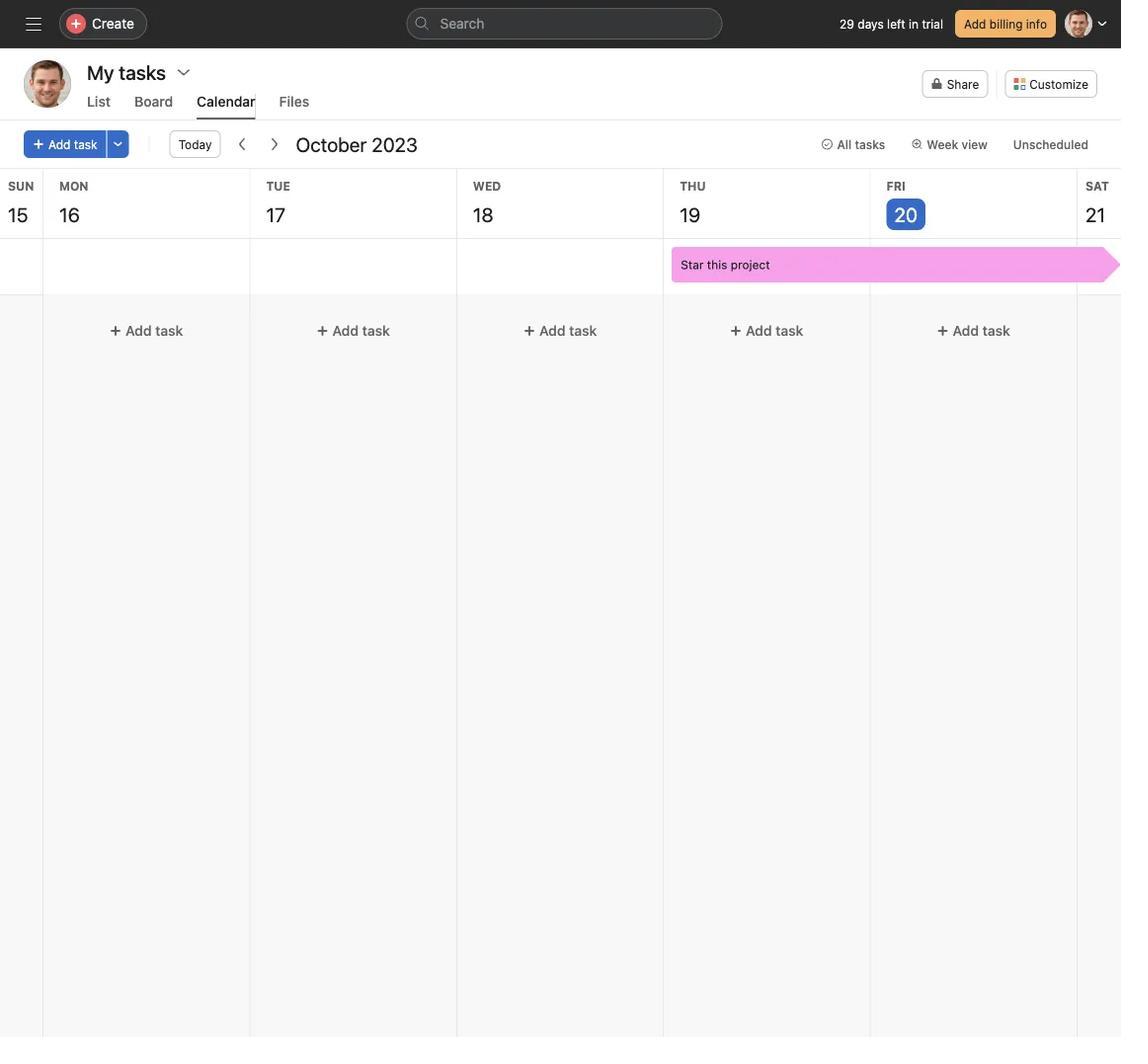 Task type: locate. For each thing, give the bounding box(es) containing it.
list link
[[87, 93, 111, 120]]

my tasks
[[87, 60, 166, 83]]

15
[[8, 203, 28, 226]]

21
[[1086, 203, 1106, 226]]

sun 15
[[8, 179, 34, 226]]

files
[[279, 93, 309, 110]]

list
[[87, 93, 111, 110]]

unscheduled
[[1014, 137, 1089, 151]]

mon
[[59, 179, 88, 193]]

create
[[92, 15, 134, 32]]

star
[[681, 258, 704, 272]]

expand sidebar image
[[26, 16, 42, 32]]

left
[[887, 17, 906, 31]]

today
[[178, 137, 212, 151]]

wed 18
[[473, 179, 501, 226]]

show options image
[[176, 64, 192, 80]]

29
[[840, 17, 855, 31]]

board
[[134, 93, 173, 110]]

20
[[895, 203, 918, 226]]

fri 20
[[887, 179, 918, 226]]

add
[[964, 17, 987, 31], [48, 137, 71, 151], [126, 323, 152, 339], [332, 323, 359, 339], [539, 323, 566, 339], [746, 323, 772, 339], [953, 323, 979, 339]]

create button
[[59, 8, 147, 40]]

add task
[[48, 137, 97, 151], [126, 323, 183, 339], [332, 323, 390, 339], [539, 323, 597, 339], [746, 323, 804, 339], [953, 323, 1011, 339]]

sun
[[8, 179, 34, 193]]

tue 17
[[266, 179, 290, 226]]

billing
[[990, 17, 1023, 31]]

more actions image
[[112, 138, 124, 150]]

this
[[707, 258, 728, 272]]

add inside button
[[964, 17, 987, 31]]

17
[[266, 203, 286, 226]]

unscheduled button
[[1005, 130, 1098, 158]]

tue
[[266, 179, 290, 193]]

16
[[59, 203, 80, 226]]

search
[[440, 15, 485, 32]]

sat
[[1086, 179, 1110, 193]]

add task button
[[24, 130, 106, 158], [51, 313, 241, 349], [258, 313, 448, 349], [465, 313, 655, 349], [672, 313, 862, 349], [879, 313, 1069, 349]]

week
[[927, 137, 959, 151]]

trial
[[922, 17, 944, 31]]

19
[[680, 203, 701, 226]]

task
[[74, 137, 97, 151], [155, 323, 183, 339], [362, 323, 390, 339], [569, 323, 597, 339], [776, 323, 804, 339], [983, 323, 1011, 339]]

star this project
[[681, 258, 770, 272]]

customize button
[[1005, 70, 1098, 98]]

wed
[[473, 179, 501, 193]]



Task type: describe. For each thing, give the bounding box(es) containing it.
2023
[[372, 132, 418, 156]]

all
[[837, 137, 852, 151]]

tt button
[[24, 60, 71, 108]]

week view
[[927, 137, 988, 151]]

18
[[473, 203, 494, 226]]

all tasks button
[[813, 130, 895, 158]]

thu 19
[[680, 179, 706, 226]]

in
[[909, 17, 919, 31]]

view
[[962, 137, 988, 151]]

days
[[858, 17, 884, 31]]

october 2023
[[296, 132, 418, 156]]

previous week image
[[235, 136, 250, 152]]

next week image
[[266, 136, 282, 152]]

today button
[[170, 130, 221, 158]]

29 days left in trial
[[840, 17, 944, 31]]

share
[[947, 77, 979, 91]]

share button
[[923, 70, 988, 98]]

calendar link
[[197, 93, 256, 120]]

thu
[[680, 179, 706, 193]]

add billing info button
[[955, 10, 1056, 38]]

search button
[[407, 8, 723, 40]]

tt
[[38, 75, 57, 93]]

october
[[296, 132, 367, 156]]

tasks
[[855, 137, 886, 151]]

week view button
[[902, 130, 997, 158]]

calendar
[[197, 93, 256, 110]]

info
[[1027, 17, 1047, 31]]

board link
[[134, 93, 173, 120]]

sat 21
[[1086, 179, 1110, 226]]

files link
[[279, 93, 309, 120]]

project
[[731, 258, 770, 272]]

add billing info
[[964, 17, 1047, 31]]

all tasks
[[837, 137, 886, 151]]

fri
[[887, 179, 906, 193]]

search list box
[[407, 8, 723, 40]]

mon 16
[[59, 179, 88, 226]]

customize
[[1030, 77, 1089, 91]]



Task type: vqa. For each thing, say whether or not it's contained in the screenshot.


